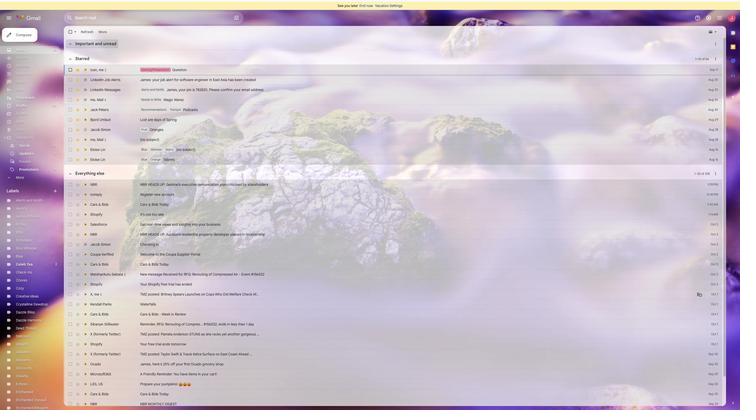 Task type: vqa. For each thing, say whether or not it's contained in the screenshot.


Task type: locate. For each thing, give the bounding box(es) containing it.
0 vertical spatial east
[[213, 78, 220, 82]]

7 oct 2 from the top
[[711, 282, 718, 286]]

0 horizontal spatial ends
[[162, 342, 170, 347]]

bliss whisper link
[[16, 246, 37, 251]]

delicious link
[[16, 334, 30, 339]]

2 sep 30 from the top
[[709, 362, 718, 366]]

0 vertical spatial (no
[[140, 138, 146, 142]]

4 sep 30 from the top
[[709, 382, 718, 386]]

starred down important and unread dropdown button
[[75, 56, 89, 61]]

16 for (no subject)
[[716, 148, 718, 151]]

your right off
[[176, 362, 183, 367]]

0 vertical spatial aug 16
[[710, 148, 718, 151]]

jacob simon inside everything else tab panel
[[90, 242, 111, 247]]

aug for magic warez
[[709, 98, 714, 102]]

posted: inside tmz posted: pamela anderson stuns as she rocks yet another gorgeous ... "link"
[[148, 332, 160, 337]]

heads for gentrack
[[148, 182, 159, 187]]

1 vertical spatial x
[[90, 332, 92, 337]]

mail
[[97, 97, 103, 102], [21, 112, 27, 116], [97, 137, 103, 142]]

1 cars & bids today link from the top
[[140, 202, 695, 207]]

cars down kendall
[[90, 312, 98, 317]]

1 vertical spatial ...
[[250, 352, 252, 357]]

1 vertical spatial notifs
[[33, 198, 43, 203]]

2 x from the top
[[90, 332, 92, 337]]

alerts for alerts and notifs james, your pin is 782820. please confirm your email address
[[141, 88, 149, 92]]

cops
[[206, 292, 214, 297]]

2 lin from the top
[[101, 157, 105, 162]]

notifs inside alerts and notifs james, your pin is 782820. please confirm your email address
[[156, 88, 164, 92]]

2 simon from the top
[[101, 242, 111, 247]]

of up anderson
[[182, 322, 185, 327]]

0 vertical spatial on
[[201, 292, 205, 297]]

starred inside button
[[75, 56, 89, 61]]

friendly
[[143, 372, 156, 377]]

0 vertical spatial rerouting
[[192, 272, 208, 277]]

your right into
[[199, 222, 206, 227]]

1 30 from the top
[[715, 78, 718, 82]]

bids down noreply
[[102, 202, 109, 207]]

linkedin for linkedin messages
[[90, 88, 104, 92]]

1 aurora from the top
[[16, 206, 27, 211]]

1 29 from the top
[[715, 118, 718, 122]]

alerts inside alerts and notifs james, your pin is 782820. please confirm your email address
[[141, 88, 149, 92]]

1:14 am
[[709, 213, 718, 216]]

please
[[209, 88, 220, 92]]

me up jack
[[90, 97, 95, 102]]

1 vertical spatial –
[[696, 172, 698, 176]]

1 x (formerly twitter) from the top
[[90, 332, 121, 337]]

0 vertical spatial cars & bids today
[[140, 202, 169, 207]]

today for oct
[[159, 262, 169, 267]]

0 horizontal spatial rerouting
[[165, 322, 181, 327]]

today for sep
[[159, 392, 169, 397]]

2 inside ican , me 2
[[105, 68, 106, 72]]

1 up: from the top
[[160, 182, 165, 187]]

0 horizontal spatial starred
[[16, 56, 28, 60]]

and
[[95, 41, 102, 46], [150, 88, 155, 92], [26, 198, 32, 203], [172, 222, 178, 227]]

29 for nbr monthly digest
[[715, 402, 718, 406]]

advanced search options image
[[232, 13, 242, 23]]

1 vertical spatial alerts
[[141, 88, 149, 92]]

3 oct 2 from the top
[[711, 243, 718, 246]]

everything else button
[[65, 169, 106, 179]]

9 30 from the top
[[715, 392, 718, 396]]

2 aug 30 from the top
[[709, 88, 718, 92]]

jacob inside everything else tab panel
[[90, 242, 100, 247]]

today down prepare your pumpkins!
[[159, 392, 169, 397]]

x down sibanye-
[[90, 332, 92, 337]]

delicious
[[16, 334, 30, 339]]

10 inside labels navigation
[[54, 168, 57, 171]]

0 vertical spatial alerts
[[111, 78, 120, 82]]

of right days
[[162, 118, 166, 122]]

sibanye-
[[90, 322, 104, 327]]

a
[[140, 372, 143, 377]]

29 inside starred tab panel
[[715, 118, 718, 122]]

1 vertical spatial mail
[[21, 112, 27, 116]]

row containing sibanye-stillwater
[[64, 319, 722, 329]]

1 vertical spatial to
[[156, 252, 159, 257]]

insights
[[179, 222, 191, 227]]

1 vertical spatial blue
[[141, 158, 147, 161]]

0 vertical spatial 16
[[716, 148, 718, 151]]

aurora ethereal link
[[16, 214, 41, 219]]

are
[[148, 118, 153, 122]]

cars & bids today link down welcome to the coupa supplier portal link
[[140, 262, 695, 267]]

to inside the needs to write magic warez
[[151, 98, 153, 102]]

(formerly for tmz posted: taylor swift & travis kelce surface on east coast ahead ...
[[93, 352, 108, 357]]

2 aug 28 from the top
[[709, 138, 718, 141]]

& down noreply
[[99, 202, 101, 207]]

magic
[[164, 98, 173, 102]]

oct 1 for she
[[712, 332, 718, 336]]

cars & bids today link for oct
[[140, 262, 695, 267]]

2 enchanted from the top
[[16, 398, 33, 403]]

cars & bids today up message
[[140, 262, 169, 267]]

tmz up waterfalls
[[140, 292, 147, 297]]

important inside important and unread dropdown button
[[75, 41, 94, 46]]

1 vertical spatial inbox section options image
[[713, 171, 718, 176]]

inbox section options image right 66
[[713, 56, 718, 61]]

2 vertical spatial today
[[159, 392, 169, 397]]

3 today from the top
[[159, 392, 169, 397]]

main content containing important and unread
[[64, 26, 726, 410]]

delivered
[[16, 350, 31, 355]]

0 horizontal spatial alerts
[[16, 198, 25, 203]]

1 vertical spatial 16
[[716, 158, 718, 161]]

1 oct 1 from the top
[[712, 292, 718, 296]]

more down promotions link
[[16, 175, 24, 180]]

0 vertical spatial for
[[174, 78, 179, 82]]

2 aug 16 from the top
[[710, 158, 718, 161]]

1 horizontal spatial coupa
[[166, 252, 176, 257]]

chats
[[16, 80, 25, 84]]

cars & bids up matshankutu
[[90, 262, 109, 267]]

2 your from the top
[[140, 342, 147, 347]]

6 oct 2 from the top
[[711, 273, 718, 276]]

3 row from the top
[[64, 85, 722, 95]]

drafts link
[[16, 104, 26, 108]]

0 vertical spatial eloise lin
[[90, 147, 105, 152]]

1 vertical spatial jacob
[[90, 242, 100, 247]]

east inside starred tab panel
[[213, 78, 220, 82]]

None search field
[[64, 12, 244, 24]]

0 vertical spatial more
[[99, 30, 107, 34]]

1 vertical spatial east
[[221, 352, 228, 357]]

row containing matshankutu sebata
[[64, 270, 722, 279]]

business
[[207, 222, 221, 227]]

row containing bjord umlaut
[[64, 115, 722, 125]]

0 vertical spatial -
[[239, 272, 241, 277]]

job
[[160, 78, 165, 82]]

linkedin up me , mail 4
[[90, 88, 104, 92]]

0 horizontal spatial notifs
[[33, 198, 43, 203]]

1 vertical spatial aurora
[[16, 214, 27, 219]]

3 cars & bids from the top
[[90, 312, 109, 317]]

& inside tmz posted: taylor swift & travis kelce surface on east coast ahead ... link
[[180, 352, 182, 357]]

enchanted tranquil link
[[16, 398, 46, 403]]

row containing linkedin messages
[[64, 85, 722, 95]]

2 jacob from the top
[[90, 242, 100, 247]]

has scheduled message image
[[697, 292, 702, 297]]

1 inside 'link'
[[246, 322, 247, 327]]

2 x (formerly twitter) from the top
[[90, 352, 121, 357]]

more up important and unread
[[99, 30, 107, 34]]

tmz inside tmz posted: taylor swift & travis kelce surface on east coast ahead ... link
[[140, 352, 147, 357]]

1 aug 16 from the top
[[710, 148, 718, 151]]

2 heads from the top
[[148, 232, 159, 237]]

bbq
[[16, 230, 23, 235]]

sep inside starred tab panel
[[710, 68, 715, 72]]

2 eloise from the top
[[90, 157, 100, 162]]

🎃 image left 🎃 image
[[179, 383, 183, 387]]

blue left orange
[[141, 158, 147, 161]]

– left 328
[[696, 172, 698, 176]]

oct 1 for cops
[[712, 292, 718, 296]]

... inside tmz posted: taylor swift & travis kelce surface on east coast ahead ... link
[[250, 352, 252, 357]]

eloise lin for talents
[[90, 157, 105, 162]]

ends inside 'your free trial ends tomorrow' link
[[162, 342, 170, 347]]

to left the
[[156, 252, 159, 257]]

#156532,
[[204, 322, 218, 327]]

1 horizontal spatial -
[[239, 272, 241, 277]]

reminder,
[[140, 322, 156, 327]]

1 (formerly from the top
[[93, 332, 108, 337]]

...
[[257, 332, 260, 337], [250, 352, 252, 357]]

1 heads from the top
[[148, 182, 159, 187]]

james, inside starred tab panel
[[167, 88, 178, 92]]

aug for podcasts
[[709, 108, 714, 112]]

6 row from the top
[[64, 115, 722, 125]]

eloise
[[90, 147, 100, 152], [90, 157, 100, 162]]

bids
[[102, 202, 109, 207], [152, 202, 159, 207], [102, 262, 109, 267], [152, 262, 159, 267], [102, 312, 109, 317], [152, 312, 159, 317], [102, 392, 109, 397], [152, 392, 159, 397]]

aug for talents
[[710, 158, 715, 161]]

week
[[162, 312, 170, 317]]

10 row from the top
[[64, 155, 722, 165]]

3 x from the top
[[90, 352, 92, 357]]

jacob simon inside starred tab panel
[[90, 128, 111, 132]]

0 vertical spatial your
[[140, 282, 147, 287]]

register
[[140, 192, 153, 197]]

rfq: down cars & bids - week in review
[[157, 322, 164, 327]]

lin down me , mail 2
[[101, 147, 105, 152]]

... right ahead
[[250, 352, 252, 357]]

mail down bjord umlaut
[[97, 137, 103, 142]]

property
[[199, 232, 213, 237]]

10 left 66
[[698, 57, 702, 61]]

tranquil inside labels navigation
[[34, 398, 46, 403]]

16
[[716, 148, 718, 151], [716, 158, 718, 161]]

all
[[16, 112, 20, 116]]

tmz for tmz posted: pamela anderson stuns as she rocks yet another gorgeous ...
[[140, 332, 147, 337]]

enchanted
[[16, 390, 33, 395], [16, 398, 33, 403]]

None checkbox
[[68, 67, 73, 72], [68, 77, 73, 82], [68, 87, 73, 92], [68, 97, 73, 102], [68, 137, 73, 142], [68, 182, 73, 187], [68, 192, 73, 197], [68, 212, 73, 217], [68, 232, 73, 237], [68, 242, 73, 247], [68, 292, 73, 297], [68, 312, 73, 317], [68, 322, 73, 327], [68, 332, 73, 337], [68, 342, 73, 347], [68, 352, 73, 357], [68, 372, 73, 377], [68, 67, 73, 72], [68, 77, 73, 82], [68, 87, 73, 92], [68, 97, 73, 102], [68, 137, 73, 142], [68, 182, 73, 187], [68, 192, 73, 197], [68, 212, 73, 217], [68, 232, 73, 237], [68, 242, 73, 247], [68, 292, 73, 297], [68, 312, 73, 317], [68, 322, 73, 327], [68, 332, 73, 337], [68, 342, 73, 347], [68, 352, 73, 357], [68, 372, 73, 377]]

1 horizontal spatial free
[[161, 282, 167, 287]]

nbr
[[90, 182, 97, 187], [140, 182, 147, 187], [90, 232, 97, 237], [140, 232, 147, 237], [90, 402, 97, 407], [140, 402, 147, 407]]

to for write
[[151, 98, 153, 102]]

0 horizontal spatial trial
[[155, 342, 162, 347]]

7 30 from the top
[[715, 372, 718, 376]]

0 vertical spatial aurora
[[16, 206, 27, 211]]

pamela
[[161, 332, 173, 337]]

1 vertical spatial james,
[[140, 362, 152, 367]]

1 vertical spatial ends
[[162, 342, 170, 347]]

2 eloise lin from the top
[[90, 157, 105, 162]]

0 horizontal spatial has
[[175, 282, 181, 287]]

1 horizontal spatial rfq:
[[184, 272, 192, 277]]

and inside dropdown button
[[95, 41, 102, 46]]

prepare your pumpkins! link
[[140, 382, 695, 387]]

trash
[[16, 128, 25, 132]]

1 aug 30 from the top
[[709, 78, 718, 82]]

sep 30 for shop
[[709, 362, 718, 366]]

inbox section options image
[[713, 56, 718, 61], [713, 171, 718, 176]]

tmz inside tmz posted: pamela anderson stuns as she rocks yet another gorgeous ... "link"
[[140, 332, 147, 337]]

ocado right "first" on the bottom of the page
[[191, 362, 202, 367]]

up: down views
[[160, 232, 165, 237]]

eloise for talents
[[90, 157, 100, 162]]

tab list
[[726, 26, 740, 392]]

None checkbox
[[68, 29, 73, 34], [68, 107, 73, 112], [68, 117, 73, 122], [68, 127, 73, 132], [68, 147, 73, 152], [68, 157, 73, 162], [68, 202, 73, 207], [68, 222, 73, 227], [68, 252, 73, 257], [68, 262, 73, 267], [68, 272, 73, 277], [68, 282, 73, 287], [68, 302, 73, 307], [68, 362, 73, 367], [68, 382, 73, 387], [68, 392, 73, 397], [68, 402, 73, 407], [68, 29, 73, 34], [68, 107, 73, 112], [68, 117, 73, 122], [68, 127, 73, 132], [68, 147, 73, 152], [68, 157, 73, 162], [68, 202, 73, 207], [68, 222, 73, 227], [68, 252, 73, 257], [68, 262, 73, 267], [68, 272, 73, 277], [68, 282, 73, 287], [68, 302, 73, 307], [68, 362, 73, 367], [68, 382, 73, 387], [68, 392, 73, 397], [68, 402, 73, 407]]

1 lin from the top
[[101, 147, 105, 152]]

30 for tmz posted: taylor swift & travis kelce surface on east coast ahead ...
[[715, 352, 718, 356]]

tmz up a
[[140, 352, 147, 357]]

2 up: from the top
[[160, 232, 165, 237]]

subject)
[[146, 138, 159, 142], [183, 147, 195, 152]]

jacob simon
[[90, 128, 111, 132], [90, 242, 111, 247]]

2 linkedin from the top
[[90, 88, 104, 92]]

heads down real-
[[148, 232, 159, 237]]

ican
[[90, 68, 97, 72]]

2 dazzle from the top
[[16, 318, 27, 323]]

aurora
[[16, 206, 27, 211], [16, 214, 27, 219]]

shopify up x , me 2
[[90, 282, 102, 287]]

shopify up 'salesforce'
[[90, 212, 102, 217]]

salesforce
[[90, 222, 107, 227]]

rerouting up tmz posted: britney spears launches on cops who did welfare check af...
[[192, 272, 208, 277]]

1 16 from the top
[[716, 148, 718, 151]]

rerouting up pamela
[[165, 322, 181, 327]]

0 vertical spatial james,
[[167, 88, 178, 92]]

(formerly down sibanye-
[[93, 332, 108, 337]]

0 horizontal spatial coupa
[[90, 252, 101, 257]]

oct for portal
[[711, 253, 716, 256]]

jacob down bjord
[[90, 128, 100, 132]]

linkedin
[[90, 78, 104, 82], [90, 88, 104, 92]]

2 oct 2 from the top
[[711, 233, 718, 236]]

your down 'new'
[[140, 282, 147, 287]]

oct 2 for insights
[[711, 223, 718, 226]]

1 vertical spatial up:
[[160, 232, 165, 237]]

0 vertical spatial rfq:
[[184, 272, 192, 277]]

& down prepare
[[148, 392, 151, 397]]

4 cars & bids from the top
[[90, 392, 109, 397]]

1 vertical spatial for
[[179, 272, 183, 277]]

1 enchanted from the top
[[16, 390, 33, 395]]

4 aug 30 from the top
[[709, 108, 718, 112]]

1 twitter) from the top
[[109, 332, 121, 337]]

warez
[[174, 98, 184, 102]]

posted: inside tmz posted: taylor swift & travis kelce surface on east coast ahead ... link
[[148, 352, 160, 357]]

james,
[[167, 88, 178, 92], [140, 362, 152, 367]]

0 horizontal spatial important
[[16, 72, 32, 76]]

0 horizontal spatial -
[[159, 312, 161, 317]]

row containing ocado
[[64, 359, 722, 369]]

jacob inside starred tab panel
[[90, 128, 100, 132]]

lost are days of spring
[[140, 118, 177, 122]]

mail for me , mail 2
[[97, 137, 103, 142]]

x (formerly twitter) up microsoft365
[[90, 352, 121, 357]]

1 vertical spatial jacob simon
[[90, 242, 111, 247]]

2 vertical spatial x
[[90, 352, 92, 357]]

and for important and unread
[[95, 41, 102, 46]]

cars & bids for 2
[[90, 262, 109, 267]]

1 horizontal spatial east
[[221, 352, 228, 357]]

blue up celeb
[[16, 254, 23, 259]]

1 horizontal spatial ends
[[219, 322, 226, 327]]

snoozed link
[[16, 64, 30, 68]]

1 vertical spatial aug 16
[[710, 158, 718, 161]]

1 oct 2 from the top
[[711, 223, 718, 226]]

simon for starred
[[101, 128, 111, 132]]

aug 16 for (no subject)
[[710, 148, 718, 151]]

1 horizontal spatial trial
[[168, 282, 174, 287]]

– inside starred tab panel
[[697, 57, 698, 61]]

twitter) up microsoft365
[[109, 352, 121, 357]]

(no subject) right starry
[[176, 147, 195, 152]]

2 posted: from the top
[[148, 332, 160, 337]]

simon inside everything else tab panel
[[101, 242, 111, 247]]

x (formerly twitter) down sibanye-stillwater
[[90, 332, 121, 337]]

crystalline
[[16, 302, 33, 307]]

us
[[98, 382, 103, 387]]

jacob simon up coupa verified
[[90, 242, 111, 247]]

4 oct 1 from the top
[[712, 322, 718, 326]]

starred up snoozed
[[16, 56, 28, 60]]

1 horizontal spatial (no subject)
[[176, 147, 195, 152]]

1 🎃 image from the left
[[179, 383, 183, 387]]

1 horizontal spatial james,
[[167, 88, 178, 92]]

0 vertical spatial simon
[[101, 128, 111, 132]]

in
[[209, 78, 212, 82], [242, 232, 245, 237], [171, 312, 174, 317], [227, 322, 230, 327], [198, 372, 201, 377]]

inbox section options image right 328
[[713, 171, 718, 176]]

coupa right the
[[166, 252, 176, 257]]

12 row from the top
[[64, 190, 722, 200]]

2 vertical spatial alerts
[[16, 198, 25, 203]]

24 row from the top
[[64, 309, 722, 319]]

1 vertical spatial heads
[[148, 232, 159, 237]]

else
[[97, 171, 104, 176]]

15 row from the top
[[64, 220, 722, 230]]

0 vertical spatial linkedin
[[90, 78, 104, 82]]

ends down pamela
[[162, 342, 170, 347]]

alerts inside labels navigation
[[16, 198, 25, 203]]

27 row from the top
[[64, 339, 722, 349]]

0 horizontal spatial (no subject)
[[140, 138, 159, 142]]

1 jacob simon from the top
[[90, 128, 111, 132]]

, for x , me 2
[[92, 292, 93, 297]]

in right placed
[[242, 232, 245, 237]]

row containing lidl us
[[64, 379, 722, 389]]

your
[[152, 78, 160, 82], [179, 88, 186, 92], [234, 88, 241, 92], [199, 222, 206, 227], [176, 362, 183, 367], [202, 372, 209, 377], [154, 382, 161, 387]]

1 cars & bids from the top
[[90, 202, 109, 207]]

for
[[174, 78, 179, 82], [179, 272, 183, 277]]

aurora for the aurora link
[[16, 206, 27, 211]]

– for starred
[[697, 57, 698, 61]]

digest
[[165, 402, 177, 407]]

today up late
[[159, 202, 169, 207]]

me inside everything else tab panel
[[94, 292, 99, 297]]

tmz inside tmz posted: britney spears launches on cops who did welfare check af... link
[[140, 292, 147, 297]]

more inside more dropdown button
[[99, 30, 107, 34]]

0 vertical spatial x
[[90, 292, 92, 297]]

3 aug 30 from the top
[[709, 98, 718, 102]]

30 for cars & bids today
[[715, 392, 718, 396]]

subject) right starry
[[183, 147, 195, 152]]

gmail image
[[16, 13, 43, 23]]

aug 29
[[709, 118, 718, 122]]

sep for a friendly reminder: you have items in your cart!
[[709, 372, 714, 376]]

– left 66
[[697, 57, 698, 61]]

0 vertical spatial 28
[[715, 128, 718, 132]]

& right swift
[[180, 352, 182, 357]]

3 oct 1 from the top
[[712, 312, 718, 316]]

2 16 from the top
[[716, 158, 718, 161]]

receivership
[[246, 232, 265, 237]]

lin up else
[[101, 157, 105, 162]]

0 vertical spatial tranquil
[[170, 108, 181, 112]]

toggle split pane mode image
[[708, 29, 713, 34]]

cars & bids for 1
[[90, 312, 109, 317]]

creative
[[16, 294, 29, 299]]

promotions
[[19, 167, 39, 172]]

0 vertical spatial notifs
[[156, 88, 164, 92]]

for inside starred tab panel
[[174, 78, 179, 82]]

to left write
[[151, 98, 153, 102]]

1 inside starred tab panel
[[696, 57, 697, 61]]

starred inside labels navigation
[[16, 56, 28, 60]]

talents
[[163, 157, 175, 162]]

and inside alerts and notifs james, your pin is 782820. please confirm your email address
[[150, 88, 155, 92]]

blue left the glimmer
[[141, 148, 147, 151]]

30 row from the top
[[64, 369, 722, 379]]

2 inside labels navigation
[[55, 263, 57, 266]]

me right ican
[[99, 68, 104, 72]]

bliss up blue link
[[16, 246, 23, 251]]

x up microsoft365
[[90, 352, 92, 357]]

row containing kendall parks
[[64, 299, 722, 309]]

enchanted link
[[16, 390, 33, 395]]

oct
[[711, 223, 716, 226], [711, 233, 716, 236], [711, 243, 716, 246], [711, 253, 716, 256], [711, 263, 716, 266], [711, 273, 716, 276], [711, 282, 716, 286], [712, 292, 717, 296], [712, 302, 717, 306], [712, 312, 717, 316], [712, 322, 717, 326], [712, 332, 717, 336], [712, 342, 717, 346]]

x (formerly twitter) for tmz posted: taylor swift & travis kelce surface on east coast ahead ...
[[90, 352, 121, 357]]

0 vertical spatial 10
[[698, 57, 702, 61]]

5 row from the top
[[64, 105, 722, 115]]

row
[[64, 65, 722, 75], [64, 75, 722, 85], [64, 85, 722, 95], [64, 95, 722, 105], [64, 105, 722, 115], [64, 115, 722, 125], [64, 125, 722, 135], [64, 135, 722, 145], [64, 145, 722, 155], [64, 155, 722, 165], [64, 180, 722, 190], [64, 190, 722, 200], [64, 200, 722, 210], [64, 210, 722, 220], [64, 220, 722, 230], [64, 230, 722, 240], [64, 240, 722, 250], [64, 250, 722, 260], [64, 260, 722, 270], [64, 270, 722, 279], [64, 279, 722, 289], [64, 289, 722, 299], [64, 299, 722, 309], [64, 309, 722, 319], [64, 319, 722, 329], [64, 329, 722, 339], [64, 339, 722, 349], [64, 349, 722, 359], [64, 359, 722, 369], [64, 369, 722, 379], [64, 379, 722, 389], [64, 389, 722, 399], [64, 399, 722, 409]]

1 horizontal spatial (no
[[176, 147, 182, 152]]

criticised
[[228, 182, 242, 187]]

, inside everything else tab panel
[[92, 292, 93, 297]]

– inside everything else tab panel
[[696, 172, 698, 176]]

up: left gentrack
[[160, 182, 165, 187]]

oct for #156532,
[[712, 322, 717, 326]]

stuns
[[189, 332, 200, 337]]

auckland
[[166, 232, 181, 237]]

3 tmz from the top
[[140, 352, 147, 357]]

0 vertical spatial mail
[[97, 97, 103, 102]]

cars & bids today for oct
[[140, 262, 169, 267]]

inbox section options image inside starred tab panel
[[713, 56, 718, 61]]

,
[[97, 68, 98, 72], [95, 97, 96, 102], [95, 137, 96, 142], [92, 292, 93, 297]]

dead
[[16, 326, 24, 331]]

3 posted: from the top
[[148, 352, 160, 357]]

1 horizontal spatial tranquil
[[170, 108, 181, 112]]

enchanted for enchanted tranquil
[[16, 398, 33, 403]]

nbr heads up: auckland residential property developer placed in receivership link
[[140, 232, 695, 237]]

james: your job alert for software engineer in east asia has been created link
[[140, 77, 695, 82]]

mail left 4
[[97, 97, 103, 102]]

eloise down me , mail 2
[[90, 147, 100, 152]]

1 eloise from the top
[[90, 147, 100, 152]]

2 tmz from the top
[[140, 332, 147, 337]]

66
[[706, 57, 709, 61]]

inbox section options image
[[713, 41, 718, 46]]

1 sep 30 from the top
[[709, 352, 718, 356]]

of for spring
[[162, 118, 166, 122]]

important inside labels navigation
[[16, 72, 32, 76]]

tranquil inside starred tab panel
[[170, 108, 181, 112]]

aug 30 for podcasts
[[709, 108, 718, 112]]

tomorrow
[[171, 342, 186, 347]]

b-
[[16, 222, 20, 227]]

16 for talents
[[716, 158, 718, 161]]

4 oct 2 from the top
[[711, 253, 718, 256]]

subject) down fruit oranges
[[146, 138, 159, 142]]

0 vertical spatial x (formerly twitter)
[[90, 332, 121, 337]]

east
[[213, 78, 220, 82], [221, 352, 228, 357]]

scheduled link
[[16, 96, 34, 100]]

mail right all
[[21, 112, 27, 116]]

of for 328
[[702, 172, 705, 176]]

more inside more button
[[16, 175, 24, 180]]

east left coast
[[221, 352, 228, 357]]

enchanted down echoes link
[[16, 390, 33, 395]]

created
[[244, 78, 256, 82]]

james, inside everything else tab panel
[[140, 362, 152, 367]]

placed
[[230, 232, 241, 237]]

0 vertical spatial (formerly
[[93, 332, 108, 337]]

prepare your pumpkins!
[[140, 382, 179, 387]]

cars & bids today up too
[[140, 202, 169, 207]]

of left 66
[[702, 57, 705, 61]]

0 horizontal spatial 10
[[54, 168, 57, 171]]

simon inside starred tab panel
[[101, 128, 111, 132]]

jacob for everything else
[[90, 242, 100, 247]]

notifs for alerts and notifs
[[33, 198, 43, 203]]

coupa left verified in the bottom of the page
[[90, 252, 101, 257]]

0 horizontal spatial tranquil
[[34, 398, 46, 403]]

29 inside everything else tab panel
[[715, 402, 718, 406]]

29 for lost are days of spring
[[715, 118, 718, 122]]

(no subject) down fruit oranges
[[140, 138, 159, 142]]

& up not
[[148, 202, 151, 207]]

3 cars & bids today link from the top
[[140, 392, 695, 397]]

main content
[[64, 26, 726, 410]]

1 vertical spatial lin
[[101, 157, 105, 162]]

row containing noreply
[[64, 190, 722, 200]]

has inside starred tab panel
[[228, 78, 234, 82]]

of right 25
[[702, 172, 705, 176]]

kelce
[[193, 352, 202, 357]]

taylor
[[161, 352, 170, 357]]

(no right starry
[[176, 147, 182, 152]]

1 vertical spatial tmz
[[140, 332, 147, 337]]

🎃 image
[[179, 383, 183, 387], [183, 383, 187, 387]]

checking in link
[[140, 242, 695, 247]]

cars & bids for 30
[[90, 392, 109, 397]]

2 horizontal spatial alerts
[[141, 88, 149, 92]]

, for ican , me 2
[[97, 68, 98, 72]]

alerts for alerts and notifs
[[16, 198, 25, 203]]

trial up taylor
[[155, 342, 162, 347]]

8 30 from the top
[[715, 382, 718, 386]]

1 your from the top
[[140, 282, 147, 287]]

dewdrop
[[34, 302, 48, 307]]

notifs inside labels navigation
[[33, 198, 43, 203]]

5 30 from the top
[[715, 352, 718, 356]]

1 vertical spatial linkedin
[[90, 88, 104, 92]]

3 cars & bids today from the top
[[140, 392, 169, 397]]

in right items
[[198, 372, 201, 377]]

for right received
[[179, 272, 183, 277]]

and inside labels navigation
[[26, 198, 32, 203]]

simon
[[101, 128, 111, 132], [101, 242, 111, 247]]

and inside everything else tab panel
[[172, 222, 178, 227]]

2 coupa from the left
[[166, 252, 176, 257]]

0 horizontal spatial subject)
[[146, 138, 159, 142]]

blue for talents
[[141, 158, 147, 161]]

and left unread
[[95, 41, 102, 46]]

1 horizontal spatial alerts
[[111, 78, 120, 82]]

1 vertical spatial -
[[159, 312, 161, 317]]

jacob simon down bjord umlaut
[[90, 128, 111, 132]]

eloise lin up else
[[90, 157, 105, 162]]

important link
[[16, 72, 32, 76]]

oct 2 for property
[[711, 233, 718, 236]]

(formerly for tmz posted: pamela anderson stuns as she rocks yet another gorgeous ...
[[93, 332, 108, 337]]

0 vertical spatial enchanted
[[16, 390, 33, 395]]

and down labels heading at the top left of page
[[26, 198, 32, 203]]

0 vertical spatial up:
[[160, 182, 165, 187]]

2 (formerly from the top
[[93, 352, 108, 357]]

1 – 25 of 328
[[695, 172, 710, 176]]

james:
[[140, 78, 152, 82]]

your left job
[[152, 78, 160, 82]]

0 vertical spatial has
[[228, 78, 234, 82]]

cars & bids - week in review
[[140, 312, 186, 317]]

starred tab panel
[[64, 50, 722, 165]]

aug 30 for james, your pin is 782820. please confirm your email address
[[709, 88, 718, 92]]

2 vertical spatial cars & bids today
[[140, 392, 169, 397]]

0 vertical spatial aug 28
[[709, 128, 718, 132]]

all mail link
[[16, 112, 27, 116]]

more for more dropdown button
[[99, 30, 107, 34]]

1 horizontal spatial more
[[99, 30, 107, 34]]

1 tmz from the top
[[140, 292, 147, 297]]

your right prepare
[[154, 382, 161, 387]]

0 vertical spatial heads
[[148, 182, 159, 187]]

tmz for tmz posted: britney spears launches on cops who did welfare check af...
[[140, 292, 147, 297]]

welcome to the coupa supplier portal
[[140, 252, 200, 257]]

forums
[[19, 159, 31, 164]]

2 today from the top
[[159, 262, 169, 267]]

posted: inside tmz posted: britney spears launches on cops who did welfare check af... link
[[148, 292, 160, 297]]

grocery
[[202, 362, 215, 367]]

0 vertical spatial jacob
[[90, 128, 100, 132]]

dazzle for dazzle bliss
[[16, 310, 27, 315]]

sep for nbr monthly digest
[[709, 402, 714, 406]]

in inside 'link'
[[227, 322, 230, 327]]

1 vertical spatial x (formerly twitter)
[[90, 352, 121, 357]]

4 row from the top
[[64, 95, 722, 105]]

in left less
[[227, 322, 230, 327]]

1 vertical spatial cars & bids today
[[140, 262, 169, 267]]

- right "air"
[[239, 272, 241, 277]]

31 row from the top
[[64, 379, 722, 389]]

b-day link
[[16, 222, 26, 227]]

cars & bids today link down the prepare your pumpkins! link
[[140, 392, 695, 397]]

28 row from the top
[[64, 349, 722, 359]]

eloise lin for (no subject)
[[90, 147, 105, 152]]

oct for on
[[712, 292, 717, 296]]

0 vertical spatial blue
[[141, 148, 147, 151]]

to inside everything else tab panel
[[156, 252, 159, 257]]

sep 30 for on
[[709, 352, 718, 356]]

updates
[[19, 151, 34, 156]]

oct 1 for ends
[[712, 322, 718, 326]]

row containing coupa verified
[[64, 250, 722, 260]]

6 30 from the top
[[715, 362, 718, 366]]

ins
[[28, 270, 32, 275]]

1 vertical spatial free
[[148, 342, 155, 347]]

1 vertical spatial more
[[16, 175, 24, 180]]

aug 30
[[709, 78, 718, 82], [709, 88, 718, 92], [709, 98, 718, 102], [709, 108, 718, 112]]

nbr up register
[[140, 182, 147, 187]]



Task type: describe. For each thing, give the bounding box(es) containing it.
4 30 from the top
[[715, 108, 718, 112]]

aurora for aurora ethereal
[[16, 214, 27, 219]]

2 28 from the top
[[715, 138, 718, 141]]

, for me , mail 2
[[95, 137, 96, 142]]

(no subject) link
[[140, 137, 695, 142]]

tmz posted: britney spears launches on cops who did welfare check af...
[[140, 292, 259, 297]]

see you later end now vacation settings
[[338, 3, 403, 8]]

birthdaze link
[[16, 238, 31, 243]]

shopify down message
[[148, 282, 160, 287]]

tmz for tmz posted: taylor swift & travis kelce surface on east coast ahead ...
[[140, 352, 147, 357]]

your left cart!
[[202, 372, 209, 377]]

aug 16 for talents
[[710, 158, 718, 161]]

0 vertical spatial subject)
[[146, 138, 159, 142]]

oct for insights
[[711, 223, 716, 226]]

25%
[[163, 362, 170, 367]]

row containing jack peters
[[64, 105, 722, 115]]

row containing salesforce
[[64, 220, 722, 230]]

trash link
[[16, 128, 25, 132]]

aug for oranges
[[709, 128, 714, 132]]

messages
[[105, 88, 121, 92]]

2 inside x , me 2
[[100, 293, 102, 296]]

33 row from the top
[[64, 399, 722, 409]]

5 oct 2 from the top
[[711, 263, 718, 266]]

sibanye-stillwater
[[90, 322, 119, 327]]

1 – 10 of 66
[[696, 57, 709, 61]]

event
[[242, 272, 250, 277]]

& down us
[[99, 392, 101, 397]]

cars up 'new'
[[140, 262, 148, 267]]

gaming/presentation
[[141, 68, 170, 72]]

fruit oranges
[[141, 128, 163, 132]]

your left email
[[234, 88, 241, 92]]

1 horizontal spatial on
[[216, 352, 220, 357]]

nbr down 'salesforce'
[[90, 232, 97, 237]]

everything else tab panel
[[64, 165, 722, 410]]

sep for james, here's 25% off your first ocado grocery shop
[[709, 362, 714, 366]]

x for tmz posted: taylor swift & travis kelce surface on east coast ahead ...
[[90, 352, 92, 357]]

important for important and unread
[[75, 41, 94, 46]]

9 row from the top
[[64, 145, 722, 155]]

shopify for it's not too late
[[90, 212, 102, 217]]

reminder, rfq: rerouting of compres... #156532, ends in less than 1 day
[[140, 322, 254, 327]]

3 30 from the top
[[715, 98, 718, 102]]

oct 2 for rerouting
[[711, 273, 718, 276]]

noreply
[[90, 192, 102, 197]]

day
[[20, 222, 26, 227]]

nbr up noreply
[[90, 182, 97, 187]]

cars down "lidl"
[[90, 392, 98, 397]]

1 cars & bids today from the top
[[140, 202, 169, 207]]

dazzle for dazzle harmony
[[16, 318, 27, 323]]

jack peters
[[90, 108, 109, 112]]

x (formerly twitter) for tmz posted: pamela anderson stuns as she rocks yet another gorgeous ...
[[90, 332, 121, 337]]

row containing microsoft365
[[64, 369, 722, 379]]

late
[[158, 212, 164, 217]]

2 ocado from the left
[[191, 362, 202, 367]]

32 row from the top
[[64, 389, 722, 399]]

25
[[698, 172, 701, 176]]

of for 66
[[702, 57, 705, 61]]

desserts
[[16, 358, 30, 363]]

row containing linkedin job alerts
[[64, 75, 722, 85]]

26 row from the top
[[64, 329, 722, 339]]

tea
[[27, 262, 33, 267]]

1 horizontal spatial subject)
[[183, 147, 195, 152]]

your shopify free trial has ended
[[140, 282, 192, 287]]

matshankutu sebata 2
[[90, 272, 126, 277]]

oct for as
[[712, 332, 717, 336]]

spring
[[166, 118, 177, 122]]

spears
[[173, 292, 184, 297]]

shop
[[216, 362, 224, 367]]

linkedin for linkedin job alerts
[[90, 78, 104, 82]]

2 inside matshankutu sebata 2
[[124, 273, 126, 276]]

nbr down get
[[140, 232, 147, 237]]

30 for a friendly reminder: you have items in your cart!
[[715, 372, 718, 376]]

in inside starred tab panel
[[209, 78, 212, 82]]

2 30 from the top
[[715, 88, 718, 92]]

1 vertical spatial (no subject)
[[176, 147, 195, 152]]

... inside tmz posted: pamela anderson stuns as she rocks yet another gorgeous ... "link"
[[257, 332, 260, 337]]

1 today from the top
[[159, 202, 169, 207]]

2 oct 1 from the top
[[712, 302, 718, 306]]

782820.
[[196, 88, 208, 92]]

cars up reminder, at bottom left
[[140, 312, 148, 317]]

1 vertical spatial rerouting
[[165, 322, 181, 327]]

oct for ended
[[711, 282, 716, 286]]

it's
[[140, 212, 145, 217]]

blue inside labels navigation
[[16, 254, 23, 259]]

1 horizontal spatial bliss
[[27, 310, 35, 315]]

cars up matshankutu
[[90, 262, 98, 267]]

0 vertical spatial trial
[[168, 282, 174, 287]]

bids up the monthly
[[152, 392, 159, 397]]

1 aug 28 from the top
[[709, 128, 718, 132]]

me down bjord
[[90, 137, 95, 142]]

bids up matshankutu sebata 2
[[102, 262, 109, 267]]

lost are days of spring link
[[140, 117, 695, 122]]

posted: for britney
[[148, 292, 160, 297]]

10 inside starred tab panel
[[698, 57, 702, 61]]

twitter) for tmz posted: pamela anderson stuns as she rocks yet another gorgeous ...
[[109, 332, 121, 337]]

cars & bids today link for sep
[[140, 392, 695, 397]]

bids down us
[[102, 392, 109, 397]]

1 x from the top
[[90, 292, 92, 297]]

nbr monthly digest
[[140, 402, 177, 407]]

row containing ican
[[64, 65, 722, 75]]

important for the important link on the left top of the page
[[16, 72, 32, 76]]

views
[[162, 222, 171, 227]]

settings image
[[706, 15, 712, 21]]

row containing x
[[64, 289, 722, 299]]

welfare
[[229, 292, 241, 297]]

register new account link
[[140, 192, 695, 197]]

610
[[52, 104, 57, 108]]

cozy
[[16, 286, 24, 291]]

2 🎃 image from the left
[[183, 383, 187, 387]]

matshankutu
[[90, 272, 111, 277]]

& down kendall parks
[[99, 312, 101, 317]]

sebata
[[112, 272, 123, 277]]

support image
[[695, 15, 701, 21]]

cars up the it's
[[140, 202, 148, 207]]

has inside everything else tab panel
[[175, 282, 181, 287]]

1 vertical spatial rfq:
[[157, 322, 164, 327]]

register new account
[[140, 192, 174, 197]]

posted: for taylor
[[148, 352, 160, 357]]

your for your free trial ends tomorrow
[[140, 342, 147, 347]]

ends inside reminder, rfq: rerouting of compres... #156532, ends in less than 1 day 'link'
[[219, 322, 226, 327]]

james, here's 25% off your first ocado grocery shop link
[[140, 362, 695, 367]]

she
[[206, 332, 211, 337]]

shopify for your shopify free trial has ended
[[90, 282, 102, 287]]

confirm
[[221, 88, 233, 92]]

1 28 from the top
[[715, 128, 718, 132]]

celeb
[[16, 262, 26, 267]]

oct for in
[[712, 312, 717, 316]]

jacob simon for everything else
[[90, 242, 111, 247]]

for inside 'link'
[[179, 272, 183, 277]]

1 ocado from the left
[[90, 362, 101, 367]]

umlaut
[[99, 118, 111, 122]]

sep 30 for cart!
[[709, 372, 718, 376]]

simon for everything else
[[101, 242, 111, 247]]

up: for auckland
[[160, 232, 165, 237]]

of left compressed
[[209, 272, 212, 277]]

email
[[242, 88, 250, 92]]

16 row from the top
[[64, 230, 722, 240]]

mail for me , mail 4
[[97, 97, 103, 102]]

0 vertical spatial free
[[161, 282, 167, 287]]

, for me , mail 4
[[95, 97, 96, 102]]

inbox section options image for everything else
[[713, 171, 718, 176]]

portal
[[191, 252, 200, 257]]

in right week
[[171, 312, 174, 317]]

af...
[[253, 292, 259, 297]]

more button
[[97, 27, 109, 36]]

cars down noreply
[[90, 202, 98, 207]]

of for compres...
[[182, 322, 185, 327]]

21 row from the top
[[64, 279, 722, 289]]

13 row from the top
[[64, 200, 722, 210]]

starry
[[166, 148, 174, 151]]

1 coupa from the left
[[90, 252, 101, 257]]

dead thread
[[16, 326, 36, 331]]

inbox section options image for starred
[[713, 56, 718, 61]]

aurora ethereal
[[16, 214, 41, 219]]

ethereal
[[27, 214, 41, 219]]

lin for (no subject)
[[101, 147, 105, 152]]

and for alerts and notifs james, your pin is 782820. please confirm your email address
[[150, 88, 155, 92]]

cars down prepare
[[140, 392, 148, 397]]

search mail image
[[65, 13, 74, 22]]

delight
[[16, 342, 27, 347]]

real-
[[147, 222, 154, 227]]

14 row from the top
[[64, 210, 722, 220]]

oct for rerouting
[[711, 273, 716, 276]]

1 inside labels navigation
[[56, 96, 57, 100]]

and for alerts and notifs
[[26, 198, 32, 203]]

- inside 'link'
[[239, 272, 241, 277]]

check-ins link
[[16, 270, 32, 275]]

main menu image
[[6, 15, 12, 21]]

less
[[231, 322, 237, 327]]

tmz posted: taylor swift & travis kelce surface on east coast ahead ... link
[[140, 352, 695, 357]]

peters
[[99, 108, 109, 112]]

6 oct 1 from the top
[[712, 342, 718, 346]]

& down welcome
[[148, 262, 151, 267]]

30 for james: your job alert for software engineer in east asia has been created
[[715, 78, 718, 82]]

aug for (no subject)
[[710, 148, 715, 151]]

7 row from the top
[[64, 125, 722, 135]]

enchanted for enchanted link
[[16, 390, 33, 395]]

blue for (no subject)
[[141, 148, 147, 151]]

oct for property
[[711, 233, 716, 236]]

bids up too
[[152, 202, 159, 207]]

spam
[[16, 120, 25, 124]]

0 vertical spatial (no subject)
[[140, 138, 159, 142]]

dazzle harmony link
[[16, 318, 42, 323]]

more for more button
[[16, 175, 24, 180]]

job
[[104, 78, 110, 82]]

sep for prepare your pumpkins!
[[709, 382, 714, 386]]

engineer
[[194, 78, 208, 82]]

labels navigation
[[0, 26, 64, 410]]

swift
[[171, 352, 179, 357]]

than
[[238, 322, 245, 327]]

8 row from the top
[[64, 135, 722, 145]]

19 row from the top
[[64, 260, 722, 270]]

forums link
[[19, 159, 31, 164]]

aug for james, your pin is 782820. please confirm your email address
[[709, 88, 714, 92]]

your for your shopify free trial has ended
[[140, 282, 147, 287]]

& up matshankutu
[[99, 262, 101, 267]]

jack
[[90, 108, 98, 112]]

lost
[[140, 118, 147, 122]]

7:40 am
[[708, 203, 718, 206]]

5 sep 30 from the top
[[709, 392, 718, 396]]

sep for cars & bids today
[[709, 392, 714, 396]]

scheduled
[[16, 96, 34, 100]]

17 row from the top
[[64, 240, 722, 250]]

heads for auckland
[[148, 232, 159, 237]]

your left pin
[[179, 88, 186, 92]]

podcasts
[[183, 108, 198, 112]]

monthly
[[148, 402, 164, 407]]

oct 1 for review
[[712, 312, 718, 316]]

nbr left the monthly
[[140, 402, 147, 407]]

chores link
[[16, 278, 27, 283]]

microsoft365
[[90, 372, 111, 377]]

bids left week
[[152, 312, 159, 317]]

later
[[351, 3, 358, 8]]

oct 2 for portal
[[711, 253, 718, 256]]

important and unread
[[75, 41, 116, 46]]

Search mail text field
[[75, 15, 220, 20]]

shopify for your free trial ends tomorrow
[[90, 342, 102, 347]]

0 horizontal spatial bliss
[[16, 246, 23, 251]]

refresh
[[81, 30, 94, 34]]

🎃 image
[[187, 383, 191, 387]]

show more messages. image
[[710, 41, 711, 46]]

drafts
[[16, 104, 26, 108]]

30 for james, here's 25% off your first ocado grocery shop
[[715, 362, 718, 366]]

2 inside me , mail 2
[[104, 138, 106, 142]]

chores
[[16, 278, 27, 283]]

dazzle bliss
[[16, 310, 35, 315]]

up: for gentrack
[[160, 182, 165, 187]]

surface
[[203, 352, 215, 357]]

aurora link
[[16, 206, 27, 211]]

twitter) for tmz posted: taylor swift & travis kelce surface on east coast ahead ...
[[109, 352, 121, 357]]

east inside everything else tab panel
[[221, 352, 228, 357]]

– for everything else
[[696, 172, 698, 176]]

sep for tmz posted: taylor swift & travis kelce surface on east coast ahead ...
[[709, 352, 714, 356]]

& inside "cars & bids - week in review" link
[[148, 312, 151, 317]]

harmony
[[27, 318, 42, 323]]

nbr down "lidl"
[[90, 402, 97, 407]]

#156532
[[251, 272, 265, 277]]

lin for talents
[[101, 157, 105, 162]]

needs to write magic warez
[[141, 98, 184, 102]]

11 row from the top
[[64, 180, 722, 190]]

unread
[[103, 41, 116, 46]]

labels heading
[[6, 189, 53, 194]]

mail inside labels navigation
[[21, 112, 27, 116]]

posted: for pamela
[[148, 332, 160, 337]]

lidl
[[90, 382, 98, 387]]

bids up message
[[152, 262, 159, 267]]

coast
[[228, 352, 238, 357]]

you
[[345, 3, 350, 8]]

bids up sibanye-stillwater
[[102, 312, 109, 317]]

to for the
[[156, 252, 159, 257]]

not
[[146, 212, 151, 217]]

1 horizontal spatial rerouting
[[192, 272, 208, 277]]

oct 2 for ended
[[711, 282, 718, 286]]



